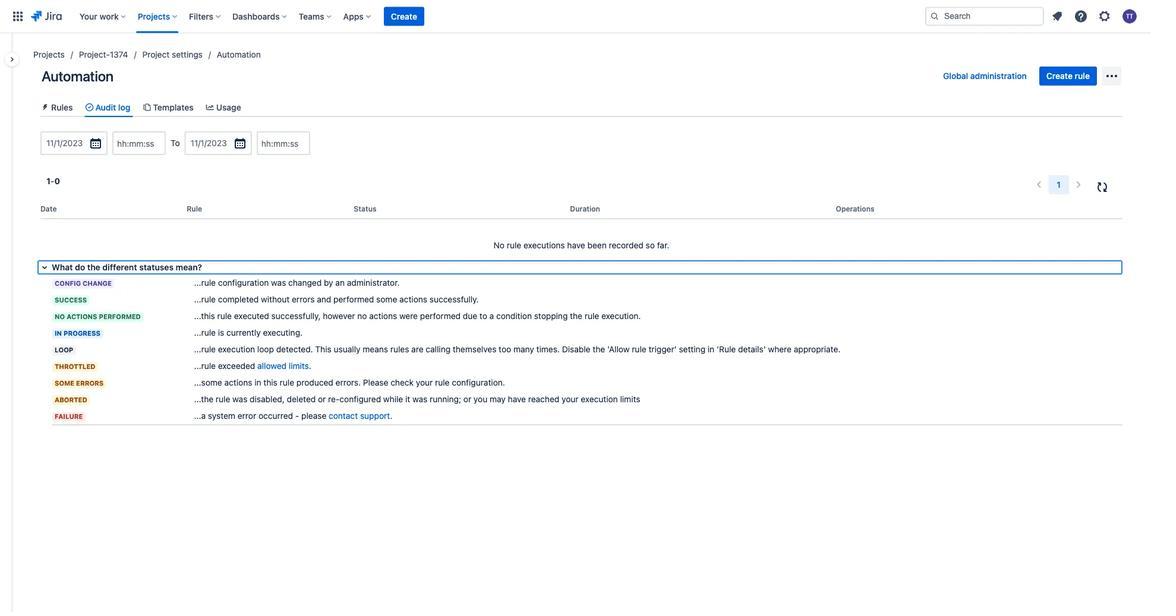 Task type: vqa. For each thing, say whether or not it's contained in the screenshot.
Templates icon
yes



Task type: describe. For each thing, give the bounding box(es) containing it.
detected.
[[276, 344, 313, 354]]

mean?
[[176, 262, 202, 272]]

currently
[[226, 328, 261, 338]]

however
[[323, 311, 355, 321]]

success
[[55, 296, 87, 304]]

support
[[360, 411, 390, 421]]

your
[[79, 11, 97, 21]]

details'
[[738, 344, 766, 354]]

...rule is currently executing.
[[194, 328, 303, 338]]

administration
[[970, 71, 1027, 81]]

been
[[587, 240, 607, 250]]

sidebar navigation image
[[0, 48, 26, 71]]

Search field
[[925, 7, 1044, 26]]

some errors
[[55, 380, 104, 387]]

projects for projects link at the top left of the page
[[33, 50, 65, 59]]

global administration
[[943, 71, 1027, 81]]

allowed
[[257, 361, 286, 371]]

global
[[943, 71, 968, 81]]

usually
[[334, 344, 360, 354]]

teams button
[[295, 7, 336, 26]]

is
[[218, 328, 224, 338]]

aborted
[[55, 396, 87, 404]]

config change
[[55, 280, 112, 287]]

errors
[[76, 380, 104, 387]]

no actions performed
[[55, 313, 141, 321]]

your work button
[[76, 7, 131, 26]]

rule right this
[[280, 378, 294, 388]]

project
[[142, 50, 170, 59]]

pagination element
[[1029, 175, 1088, 194]]

1 horizontal spatial actions
[[369, 311, 397, 321]]

filters
[[189, 11, 213, 21]]

produced
[[296, 378, 333, 388]]

performed
[[99, 313, 141, 321]]

...rule for ...rule execution loop detected.  this usually means rules are calling themselves too many times. disable the 'allow rule trigger' setting in 'rule details' where appropriate.
[[194, 344, 216, 354]]

...rule configuration was changed by an administrator.
[[194, 278, 400, 288]]

project settings link
[[142, 48, 203, 62]]

what
[[52, 262, 73, 272]]

loop
[[55, 346, 73, 354]]

usage
[[216, 102, 241, 112]]

work
[[100, 11, 119, 21]]

global administration link
[[936, 67, 1034, 86]]

this
[[315, 344, 331, 354]]

allowed limits link
[[257, 361, 309, 371]]

projects for projects popup button
[[138, 11, 170, 21]]

the inside dropdown button
[[87, 262, 100, 272]]

in progress
[[55, 330, 100, 337]]

1 horizontal spatial in
[[708, 344, 714, 354]]

usage image
[[205, 103, 215, 112]]

teams
[[299, 11, 324, 21]]

banner containing your work
[[0, 0, 1151, 33]]

0 vertical spatial .
[[309, 361, 311, 371]]

0 horizontal spatial in
[[254, 378, 261, 388]]

without
[[261, 295, 290, 304]]

themselves
[[453, 344, 496, 354]]

...this rule executed successfully, however no actions were performed due to a condition stopping the rule execution.
[[194, 311, 641, 321]]

...some
[[194, 378, 222, 388]]

throttled
[[55, 363, 95, 371]]

no
[[55, 313, 65, 321]]

1 for 1
[[1057, 180, 1061, 190]]

...rule execution loop detected.  this usually means rules are calling themselves too many times. disable the 'allow rule trigger' setting in 'rule details' where appropriate.
[[194, 344, 840, 354]]

1 - 0
[[46, 176, 60, 186]]

to
[[171, 138, 180, 148]]

what do the different statuses mean?
[[52, 262, 202, 272]]

some
[[55, 380, 74, 387]]

system
[[208, 411, 235, 421]]

...rule completed without errors and performed some actions successfully.
[[194, 295, 479, 304]]

1 horizontal spatial automation
[[217, 50, 261, 59]]

'rule
[[717, 344, 736, 354]]

templates image
[[142, 103, 152, 112]]

actions image
[[1105, 69, 1119, 83]]

0 vertical spatial -
[[51, 176, 54, 186]]

no
[[494, 240, 505, 250]]

statuses
[[139, 262, 174, 272]]

0 vertical spatial actions
[[399, 295, 427, 304]]

contact
[[329, 411, 358, 421]]

rule right no
[[507, 240, 521, 250]]

audit log image
[[85, 103, 94, 112]]

what do the different statuses mean? button
[[37, 260, 1123, 275]]

rules
[[51, 102, 73, 112]]

...rule exceeded allowed limits .
[[194, 361, 311, 371]]

condition
[[496, 311, 532, 321]]

apps button
[[340, 7, 375, 26]]

rule right 'allow
[[632, 344, 646, 354]]

appropriate.
[[794, 344, 840, 354]]

0 horizontal spatial limits
[[289, 361, 309, 371]]

create button
[[384, 7, 424, 26]]

and
[[317, 295, 331, 304]]

1 vertical spatial limits
[[620, 394, 640, 404]]

deleted
[[287, 394, 316, 404]]

1 vertical spatial .
[[390, 411, 392, 421]]

please
[[301, 411, 326, 421]]

dashboards button
[[229, 7, 292, 26]]

execution.
[[601, 311, 641, 321]]

refresh log image
[[1095, 180, 1109, 194]]

by
[[324, 278, 333, 288]]

0 vertical spatial have
[[567, 240, 585, 250]]

tab list containing rules
[[36, 97, 1127, 117]]

1 vertical spatial have
[[508, 394, 526, 404]]

rule up running;
[[435, 378, 450, 388]]

create rule
[[1046, 71, 1090, 81]]

projects link
[[33, 48, 65, 62]]

...the
[[194, 394, 213, 404]]

trigger'
[[649, 344, 677, 354]]

configured
[[340, 394, 381, 404]]

due
[[463, 311, 477, 321]]

2 vertical spatial actions
[[224, 378, 252, 388]]

settings
[[172, 50, 203, 59]]

contact support link
[[329, 411, 390, 421]]

where
[[768, 344, 791, 354]]



Task type: locate. For each thing, give the bounding box(es) containing it.
while
[[383, 394, 403, 404]]

exceeded
[[218, 361, 255, 371]]

1 vertical spatial execution
[[581, 394, 618, 404]]

...a
[[194, 411, 206, 421]]

1 horizontal spatial .
[[390, 411, 392, 421]]

None text field
[[46, 137, 49, 149]]

2 horizontal spatial was
[[412, 394, 427, 404]]

performed down successfully.
[[420, 311, 461, 321]]

changed
[[288, 278, 322, 288]]

audit log
[[95, 102, 130, 112]]

apps
[[343, 11, 364, 21]]

automation down 'project-'
[[42, 68, 113, 84]]

execution down 'allow
[[581, 394, 618, 404]]

create inside "primary" element
[[391, 11, 417, 21]]

close image
[[37, 260, 52, 275]]

create for create
[[391, 11, 417, 21]]

rule inside button
[[1075, 71, 1090, 81]]

1 vertical spatial actions
[[369, 311, 397, 321]]

1 vertical spatial automation
[[42, 68, 113, 84]]

2 11/1/2023 from the left
[[191, 138, 227, 148]]

...rule for ...rule configuration was changed by an administrator.
[[194, 278, 216, 288]]

errors
[[292, 295, 315, 304]]

successfully,
[[271, 311, 321, 321]]

1 horizontal spatial was
[[271, 278, 286, 288]]

was for configuration
[[271, 278, 286, 288]]

change
[[83, 280, 112, 287]]

1374
[[110, 50, 128, 59]]

1 left 0
[[46, 176, 51, 186]]

project settings
[[142, 50, 203, 59]]

do
[[75, 262, 85, 272]]

reached
[[528, 394, 559, 404]]

1 horizontal spatial limits
[[620, 394, 640, 404]]

were
[[399, 311, 418, 321]]

0 vertical spatial create
[[391, 11, 417, 21]]

0 horizontal spatial -
[[51, 176, 54, 186]]

3 ...rule from the top
[[194, 328, 216, 338]]

completed
[[218, 295, 259, 304]]

0 horizontal spatial .
[[309, 361, 311, 371]]

or
[[318, 394, 326, 404], [463, 394, 471, 404]]

actions up ...this rule executed successfully, however no actions were performed due to a condition stopping the rule execution.
[[399, 295, 427, 304]]

search image
[[930, 12, 939, 21]]

0 horizontal spatial automation
[[42, 68, 113, 84]]

11/1/2023
[[46, 138, 83, 148], [191, 138, 227, 148]]

...rule left 'is'
[[194, 328, 216, 338]]

progress
[[64, 330, 100, 337]]

rule left the execution.
[[585, 311, 599, 321]]

1 vertical spatial your
[[562, 394, 579, 404]]

4 ...rule from the top
[[194, 344, 216, 354]]

configuration
[[218, 278, 269, 288]]

projects
[[138, 11, 170, 21], [33, 50, 65, 59]]

2 horizontal spatial the
[[593, 344, 605, 354]]

actions down the some
[[369, 311, 397, 321]]

0 vertical spatial in
[[708, 344, 714, 354]]

...some actions in this rule produced errors. please check your rule configuration.
[[194, 378, 505, 388]]

1 horizontal spatial 11/1/2023
[[191, 138, 227, 148]]

you
[[474, 394, 487, 404]]

projects up project at the left of the page
[[138, 11, 170, 21]]

create right apps dropdown button
[[391, 11, 417, 21]]

failure
[[55, 413, 83, 421]]

rule
[[187, 205, 202, 213]]

this
[[263, 378, 277, 388]]

...rule for ...rule is currently executing.
[[194, 328, 216, 338]]

settings image
[[1098, 9, 1112, 23]]

...rule down mean? on the left top
[[194, 278, 216, 288]]

...rule for ...rule completed without errors and performed some actions successfully.
[[194, 295, 216, 304]]

1 left refresh log image on the top right of the page
[[1057, 180, 1061, 190]]

11/1/2023 down rules
[[46, 138, 83, 148]]

rule
[[1075, 71, 1090, 81], [507, 240, 521, 250], [217, 311, 232, 321], [585, 311, 599, 321], [632, 344, 646, 354], [280, 378, 294, 388], [435, 378, 450, 388], [216, 394, 230, 404]]

2 or from the left
[[463, 394, 471, 404]]

your profile and settings image
[[1123, 9, 1137, 23]]

your work
[[79, 11, 119, 21]]

to
[[480, 311, 487, 321]]

. down while
[[390, 411, 392, 421]]

...rule down ...this
[[194, 344, 216, 354]]

1 vertical spatial in
[[254, 378, 261, 388]]

have
[[567, 240, 585, 250], [508, 394, 526, 404]]

configuration.
[[452, 378, 505, 388]]

no
[[357, 311, 367, 321]]

0 horizontal spatial projects
[[33, 50, 65, 59]]

successfully.
[[430, 295, 479, 304]]

5 ...rule from the top
[[194, 361, 216, 371]]

1 vertical spatial create
[[1046, 71, 1073, 81]]

0 vertical spatial projects
[[138, 11, 170, 21]]

0 horizontal spatial 11/1/2023
[[46, 138, 83, 148]]

or left you
[[463, 394, 471, 404]]

None text field
[[191, 137, 193, 149]]

filters button
[[185, 7, 225, 26]]

performed up no
[[333, 295, 374, 304]]

1 horizontal spatial 1
[[1057, 180, 1061, 190]]

config
[[55, 280, 81, 287]]

appswitcher icon image
[[11, 9, 25, 23]]

was for rule
[[232, 394, 247, 404]]

1 horizontal spatial have
[[567, 240, 585, 250]]

it
[[405, 394, 410, 404]]

notifications image
[[1050, 9, 1064, 23]]

2 ...rule from the top
[[194, 295, 216, 304]]

disabled,
[[250, 394, 285, 404]]

2 vertical spatial the
[[593, 344, 605, 354]]

...rule up ...some
[[194, 361, 216, 371]]

in
[[55, 330, 62, 337]]

date
[[40, 205, 57, 213]]

1 11/1/2023 from the left
[[46, 138, 83, 148]]

your right reached
[[562, 394, 579, 404]]

the right 'stopping'
[[570, 311, 582, 321]]

.
[[309, 361, 311, 371], [390, 411, 392, 421]]

create left actions icon
[[1046, 71, 1073, 81]]

projects inside popup button
[[138, 11, 170, 21]]

0 horizontal spatial hh:mm:ss field
[[114, 133, 165, 154]]

execution up exceeded
[[218, 344, 255, 354]]

many
[[513, 344, 534, 354]]

have right may
[[508, 394, 526, 404]]

0 horizontal spatial execution
[[218, 344, 255, 354]]

duration
[[570, 205, 600, 213]]

...rule up ...this
[[194, 295, 216, 304]]

rules image
[[40, 103, 50, 112]]

- left "please"
[[295, 411, 299, 421]]

was up error
[[232, 394, 247, 404]]

1 vertical spatial -
[[295, 411, 299, 421]]

create for create rule
[[1046, 71, 1073, 81]]

1 inside button
[[1057, 180, 1061, 190]]

loop
[[257, 344, 274, 354]]

1 hh:mm:ss field from the left
[[114, 133, 165, 154]]

1 horizontal spatial hh:mm:ss field
[[258, 133, 309, 154]]

executing.
[[263, 328, 303, 338]]

0 vertical spatial performed
[[333, 295, 374, 304]]

the right "do"
[[87, 262, 100, 272]]

your up ...the rule was disabled, deleted or re-configured while it was running; or you may have reached your execution limits
[[416, 378, 433, 388]]

11/1/2023 right to
[[191, 138, 227, 148]]

1 horizontal spatial or
[[463, 394, 471, 404]]

1 horizontal spatial execution
[[581, 394, 618, 404]]

- up "date"
[[51, 176, 54, 186]]

1 vertical spatial performed
[[420, 311, 461, 321]]

limits down 'allow
[[620, 394, 640, 404]]

primary element
[[7, 0, 925, 33]]

templates
[[153, 102, 194, 112]]

1 horizontal spatial the
[[570, 311, 582, 321]]

banner
[[0, 0, 1151, 33]]

so
[[646, 240, 655, 250]]

the left 'allow
[[593, 344, 605, 354]]

1 vertical spatial projects
[[33, 50, 65, 59]]

. up produced
[[309, 361, 311, 371]]

dashboards
[[232, 11, 280, 21]]

stopping
[[534, 311, 568, 321]]

0 vertical spatial the
[[87, 262, 100, 272]]

in left 'rule
[[708, 344, 714, 354]]

check
[[391, 378, 414, 388]]

0 horizontal spatial the
[[87, 262, 100, 272]]

are
[[411, 344, 423, 354]]

actions down exceeded
[[224, 378, 252, 388]]

rule up system
[[216, 394, 230, 404]]

calling
[[426, 344, 450, 354]]

1 for 1 - 0
[[46, 176, 51, 186]]

1 horizontal spatial -
[[295, 411, 299, 421]]

performed
[[333, 295, 374, 304], [420, 311, 461, 321]]

0 vertical spatial automation
[[217, 50, 261, 59]]

0 horizontal spatial your
[[416, 378, 433, 388]]

help image
[[1074, 9, 1088, 23]]

'allow
[[607, 344, 630, 354]]

...this
[[194, 311, 215, 321]]

1 vertical spatial the
[[570, 311, 582, 321]]

projects right sidebar navigation icon
[[33, 50, 65, 59]]

0 horizontal spatial have
[[508, 394, 526, 404]]

0 horizontal spatial 1
[[46, 176, 51, 186]]

1 horizontal spatial performed
[[420, 311, 461, 321]]

0 vertical spatial your
[[416, 378, 433, 388]]

jira image
[[31, 9, 62, 23], [31, 9, 62, 23]]

in left this
[[254, 378, 261, 388]]

2 horizontal spatial actions
[[399, 295, 427, 304]]

...a system error occurred - please contact support .
[[194, 411, 392, 421]]

1 or from the left
[[318, 394, 326, 404]]

automation down dashboards
[[217, 50, 261, 59]]

0 vertical spatial execution
[[218, 344, 255, 354]]

1 horizontal spatial create
[[1046, 71, 1073, 81]]

occurred
[[258, 411, 293, 421]]

have left been
[[567, 240, 585, 250]]

0 horizontal spatial or
[[318, 394, 326, 404]]

automation link
[[217, 48, 261, 62]]

1 horizontal spatial projects
[[138, 11, 170, 21]]

audit
[[95, 102, 116, 112]]

project-1374
[[79, 50, 128, 59]]

rule up 'is'
[[217, 311, 232, 321]]

log
[[118, 102, 130, 112]]

different
[[102, 262, 137, 272]]

was right the it
[[412, 394, 427, 404]]

0 horizontal spatial create
[[391, 11, 417, 21]]

operations
[[836, 205, 874, 213]]

an
[[335, 278, 345, 288]]

rule left actions icon
[[1075, 71, 1090, 81]]

limits down detected.
[[289, 361, 309, 371]]

0 horizontal spatial actions
[[224, 378, 252, 388]]

1
[[46, 176, 51, 186], [1057, 180, 1061, 190]]

or left re-
[[318, 394, 326, 404]]

0
[[54, 176, 60, 186]]

create rule button
[[1039, 67, 1097, 86]]

setting
[[679, 344, 705, 354]]

0 horizontal spatial performed
[[333, 295, 374, 304]]

1 horizontal spatial your
[[562, 394, 579, 404]]

0 horizontal spatial was
[[232, 394, 247, 404]]

tab list
[[36, 97, 1127, 117]]

error
[[238, 411, 256, 421]]

times.
[[536, 344, 560, 354]]

please
[[363, 378, 388, 388]]

...the rule was disabled, deleted or re-configured while it was running; or you may have reached your execution limits
[[194, 394, 640, 404]]

0 vertical spatial limits
[[289, 361, 309, 371]]

was up without
[[271, 278, 286, 288]]

1 ...rule from the top
[[194, 278, 216, 288]]

2 hh:mm:ss field from the left
[[258, 133, 309, 154]]

hh:mm:ss field
[[114, 133, 165, 154], [258, 133, 309, 154]]

actions
[[67, 313, 97, 321]]



